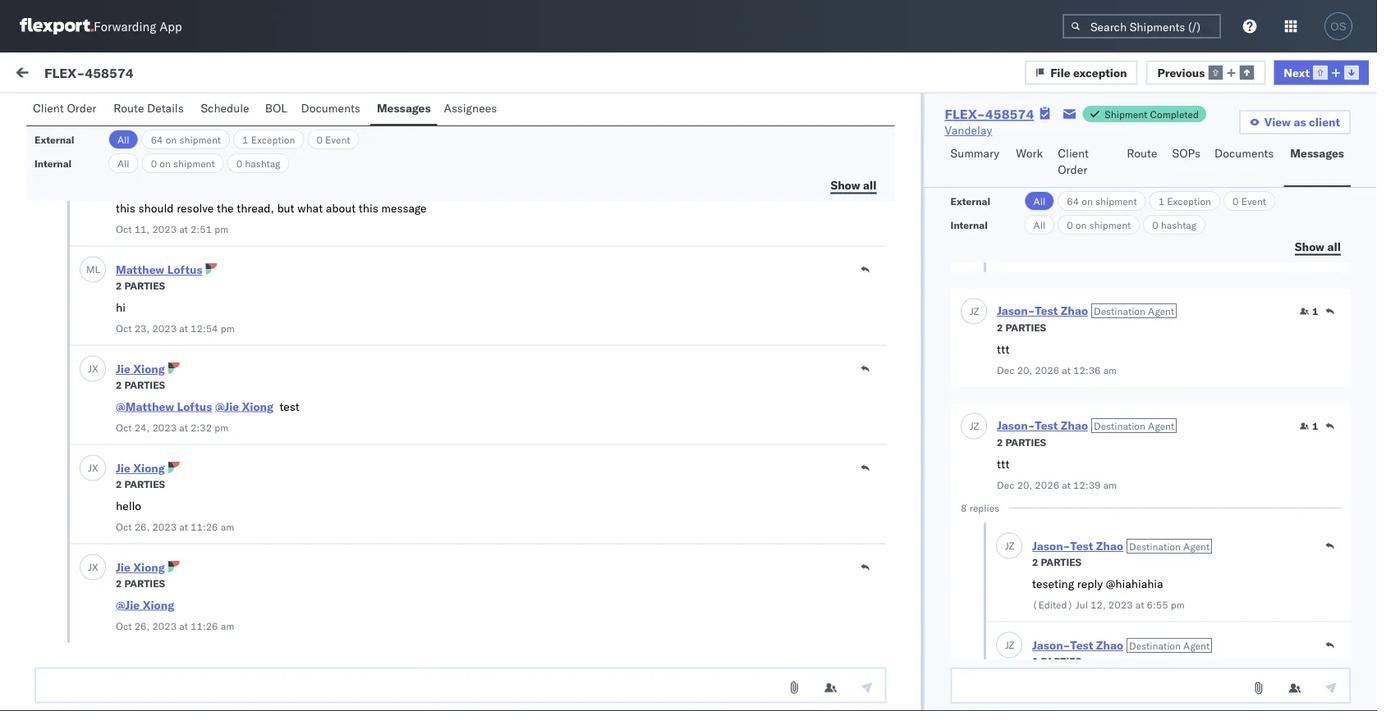Task type: describe. For each thing, give the bounding box(es) containing it.
parties for oct
[[124, 380, 165, 392]]

2 vertical spatial internal
[[951, 219, 988, 231]]

flex-458574 link
[[945, 106, 1034, 122]]

jie for @matthew
[[116, 363, 130, 377]]

2 parties button down (edited)
[[1032, 655, 1081, 669]]

1 vertical spatial show
[[1295, 239, 1325, 254]]

3 jason-test zhao from the top
[[80, 326, 167, 340]]

2 parties down (edited)
[[1032, 656, 1081, 668]]

bol
[[265, 101, 287, 115]]

import work button
[[115, 53, 193, 97]]

work inside button
[[1016, 146, 1043, 161]]

parties for 12:39
[[1005, 437, 1046, 449]]

msg
[[72, 354, 94, 368]]

message list
[[191, 104, 262, 119]]

parties for 11:26
[[124, 479, 165, 491]]

6:55
[[1146, 599, 1168, 612]]

test down jul
[[1070, 639, 1093, 653]]

jason-test zhao destination agent down "12,"
[[1032, 639, 1209, 653]]

external (0)
[[26, 104, 94, 119]]

all for the right show all button
[[1327, 239, 1341, 254]]

1 button for ttt dec 20, 2026 at 12:36 am
[[1299, 305, 1318, 318]]

oct inside @matthew loftus @jie xiong test oct 24, 2023 at 2:32 pm
[[116, 423, 132, 435]]

1 vertical spatial event
[[1241, 195, 1266, 207]]

jason- down sep
[[80, 178, 116, 192]]

x for @matthew
[[92, 363, 98, 375]]

bol button
[[259, 94, 294, 126]]

2023 inside this should resolve the thread, but what about this message oct 11, 2023 at 2:51 pm
[[152, 224, 177, 236]]

8
[[960, 503, 967, 515]]

order for right client order button
[[1058, 163, 1088, 177]]

test inside @matthew loftus @jie xiong test oct 24, 2023 at 2:32 pm
[[280, 400, 300, 414]]

1 horizontal spatial show all button
[[1285, 235, 1351, 260]]

exception for the left show all button
[[251, 133, 295, 146]]

client
[[1309, 115, 1340, 129]]

internal (0) button
[[104, 97, 184, 129]]

2 down (edited)
[[1032, 656, 1038, 668]]

pm inside @matthew loftus @jie xiong test oct 24, 2023 at 2:32 pm
[[215, 423, 228, 435]]

test up the ttt dec 20, 2026 at 12:36 am
[[1035, 304, 1058, 318]]

j for hello oct 26, 2023 at 11:26 am
[[88, 462, 92, 475]]

xiong for @jie
[[133, 561, 165, 576]]

1 vertical spatial documents
[[1215, 146, 1274, 161]]

exception
[[1073, 65, 1127, 79]]

tao
[[61, 576, 81, 590]]

parties for 12:36
[[1005, 322, 1046, 334]]

test up hello on the left
[[116, 473, 138, 488]]

external inside 'button'
[[26, 104, 69, 119]]

at inside this should resolve the thread, but what about this message oct 11, 2023 at 2:51 pm
[[179, 224, 188, 236]]

24,
[[134, 423, 150, 435]]

jason- up ttt dec 20, 2026 at 12:39 am
[[997, 419, 1035, 433]]

2 parties button for but
[[116, 179, 165, 194]]

matthew for hi
[[116, 263, 164, 278]]

2026, for 12:36
[[514, 191, 546, 205]]

parties down (edited)
[[1040, 656, 1081, 668]]

j x for @jie
[[88, 562, 98, 574]]

jie for @jie
[[116, 561, 130, 576]]

3 flex- 458574 from the top
[[1073, 413, 1150, 427]]

message
[[381, 201, 427, 216]]

linjia
[[61, 650, 91, 664]]

j x for @matthew
[[88, 363, 98, 375]]

6 jason-test zhao from the top
[[80, 547, 167, 562]]

0 vertical spatial documents button
[[294, 94, 370, 126]]

2 for oct
[[116, 380, 122, 392]]

dec 20, 2026, 12:36 am pst
[[470, 191, 625, 205]]

pm inside hi oct 23, 2023 at 12:54 pm
[[221, 323, 235, 335]]

(edited)
[[1032, 599, 1073, 612]]

11:26 inside the hello oct 26, 2023 at 11:26 am
[[191, 522, 218, 534]]

8 replies
[[960, 503, 999, 515]]

test up ttt dec 20, 2026 at 12:39 am
[[1035, 419, 1058, 433]]

agent for ttt dec 20, 2026 at 12:36 am
[[1148, 305, 1174, 317]]

23,
[[134, 323, 150, 335]]

parties for 12:54
[[124, 280, 165, 293]]

route details
[[114, 101, 184, 115]]

j for teseting reply @hiahiahia (edited)  jul 12, 2023 at 6:55 pm
[[1005, 540, 1008, 552]]

work for related
[[1111, 142, 1132, 155]]

ttt for ttt
[[49, 206, 62, 220]]

parties inside 2 parties test sep 27, 2023 at 12:43 pm
[[124, 82, 165, 94]]

2 parties for 11:26
[[116, 479, 165, 491]]

l
[[95, 264, 100, 276]]

2 vertical spatial external
[[951, 195, 990, 207]]

jason- up the ttt dec 20, 2026 at 12:36 am
[[997, 304, 1035, 318]]

jul
[[1075, 599, 1088, 612]]

all for the left show all button
[[863, 178, 877, 192]]

messages for "messages" button to the bottom
[[1290, 146, 1344, 161]]

show all for the left show all button
[[831, 178, 877, 192]]

ttt dec 20, 2026 at 12:36 am
[[997, 342, 1117, 377]]

2 parties button for 12:54
[[116, 279, 165, 293]]

1 vertical spatial external
[[34, 133, 74, 146]]

2 for 12:54
[[116, 280, 122, 293]]

7 jason-test zhao from the top
[[80, 621, 167, 636]]

0 vertical spatial 0 on shipment
[[151, 157, 215, 170]]

at inside @matthew loftus @jie xiong test oct 24, 2023 at 2:32 pm
[[179, 423, 188, 435]]

@hiahiahia
[[1106, 577, 1163, 591]]

1 this from the left
[[116, 201, 135, 216]]

4 flex- 458574 from the top
[[1073, 487, 1150, 501]]

0 horizontal spatial internal
[[34, 157, 72, 170]]

teseting
[[1032, 577, 1074, 591]]

jason- down msg
[[80, 400, 116, 414]]

x for @jie
[[92, 562, 98, 574]]

jason- up hi
[[80, 252, 116, 266]]

route button
[[1120, 139, 1166, 187]]

jason- up the @ linjia test
[[80, 621, 116, 636]]

message list button
[[184, 97, 269, 129]]

view as client
[[1264, 115, 1340, 129]]

related
[[1074, 142, 1108, 155]]

vandelay link
[[945, 122, 992, 139]]

2023 inside 2 parties test sep 27, 2023 at 12:43 pm
[[153, 124, 178, 137]]

20, inside the ttt dec 20, 2026 at 12:36 am
[[1017, 365, 1032, 377]]

import work
[[122, 67, 186, 82]]

4 jason-test zhao from the top
[[80, 400, 167, 414]]

m
[[86, 264, 95, 276]]

sops
[[1172, 146, 1201, 161]]

12:36 inside the ttt dec 20, 2026 at 12:36 am
[[1073, 365, 1100, 377]]

0 horizontal spatial 12:36
[[549, 191, 581, 205]]

jason- up 'teseting'
[[1032, 540, 1070, 554]]

forwarding app link
[[20, 18, 182, 34]]

Search Shipments (/) text field
[[1063, 14, 1221, 39]]

0 event for the left show all button
[[317, 133, 350, 146]]

0 horizontal spatial documents
[[301, 101, 360, 115]]

@jie inside @matthew loftus @jie xiong test oct 24, 2023 at 2:32 pm
[[215, 400, 239, 414]]

@
[[49, 650, 59, 664]]

jason- up msg
[[80, 326, 116, 340]]

vandelay
[[945, 123, 992, 138]]

message for message list
[[191, 104, 239, 119]]

what
[[297, 201, 323, 216]]

hi
[[116, 301, 126, 315]]

1 horizontal spatial flex-458574
[[945, 106, 1034, 122]]

jason- up liu
[[80, 547, 116, 562]]

@jie xiong button for test
[[215, 400, 274, 414]]

shipment
[[1105, 108, 1148, 120]]

11,
[[134, 224, 150, 236]]

2 for 11:26
[[116, 479, 122, 491]]

2 for 12,
[[1032, 557, 1038, 569]]

os button
[[1320, 7, 1357, 45]]

2 parties for at
[[116, 579, 165, 591]]

1 button for ttt dec 20, 2026 at 12:39 am
[[1299, 420, 1318, 433]]

tao liu
[[61, 576, 102, 590]]

next button
[[1274, 60, 1369, 85]]

summary
[[951, 146, 1000, 161]]

at inside the ttt dec 20, 2026 at 12:36 am
[[1062, 365, 1070, 377]]

sep
[[116, 124, 133, 137]]

test up 11,
[[116, 178, 138, 192]]

route details button
[[107, 94, 194, 126]]

j for @matthew loftus @jie xiong test oct 24, 2023 at 2:32 pm
[[88, 363, 92, 375]]

pm inside 2 parties test sep 27, 2023 at 12:43 pm
[[222, 124, 236, 137]]

at inside teseting reply @hiahiahia (edited)  jul 12, 2023 at 6:55 pm
[[1135, 599, 1144, 612]]

@matthew loftus button
[[116, 400, 212, 414]]

replies
[[969, 503, 999, 515]]

test down the @ linjia test
[[116, 695, 138, 710]]

test up reply on the bottom right of page
[[1070, 540, 1093, 554]]

0 horizontal spatial client order button
[[26, 94, 107, 126]]

schedule button
[[194, 94, 259, 126]]

64 on shipment for the right show all button
[[1067, 195, 1137, 207]]

@matthew
[[116, 400, 174, 414]]

12:54
[[191, 323, 218, 335]]

pm inside teseting reply @hiahiahia (edited)  jul 12, 2023 at 6:55 pm
[[1170, 599, 1184, 612]]

jason-test zhao destination agent for ttt dec 20, 2026 at 12:36 am
[[997, 304, 1174, 318]]

list
[[242, 104, 262, 119]]

2 parties for 12:36
[[997, 322, 1046, 334]]

6 flex- 458574 from the top
[[1073, 634, 1150, 649]]

@jie xiong oct 26, 2023 at 11:26 am
[[116, 599, 234, 634]]

1 flex- 458574 from the top
[[1073, 191, 1150, 205]]

app
[[159, 18, 182, 34]]

order for leftmost client order button
[[67, 101, 96, 115]]

- for dec 20, 2026, 12:33 am pst
[[771, 339, 779, 353]]

destination down 6:55
[[1129, 640, 1180, 652]]

jason-test zhao destination agent for teseting reply @hiahiahia (edited)  jul 12, 2023 at 6:55 pm
[[1032, 540, 1209, 554]]

2 inside 2 parties test sep 27, 2023 at 12:43 pm
[[116, 82, 122, 94]]

j for ttt dec 20, 2026 at 12:39 am
[[969, 420, 973, 432]]

work button
[[1010, 139, 1051, 187]]

hello oct 26, 2023 at 11:26 am
[[116, 499, 234, 534]]

my work
[[16, 63, 89, 86]]

2 parties button for at
[[116, 577, 165, 591]]

oct inside hi oct 23, 2023 at 12:54 pm
[[116, 323, 132, 335]]

j for ttt dec 20, 2026 at 12:36 am
[[969, 305, 973, 317]]

matthew for this
[[116, 164, 164, 178]]

hi oct 23, 2023 at 12:54 pm
[[116, 301, 235, 335]]

jie xiong button for hello
[[116, 462, 165, 476]]

matthew loftus for this
[[116, 164, 202, 178]]

details
[[147, 101, 184, 115]]

loftus for 2023
[[167, 263, 202, 278]]

jason-test zhao button for teseting reply @hiahiahia (edited)  jul 12, 2023 at 6:55 pm
[[1032, 540, 1123, 554]]

test msg
[[49, 354, 94, 368]]

3 resize handle column header from the left
[[1046, 137, 1066, 712]]

jie xiong for @matthew
[[116, 363, 165, 377]]

test right l
[[116, 252, 138, 266]]

parties for at
[[124, 579, 165, 591]]

4 resize handle column header from the left
[[1348, 137, 1367, 712]]

2026 for ttt dec 20, 2026 at 12:36 am
[[1035, 365, 1059, 377]]

11:26 inside @jie xiong oct 26, 2023 at 11:26 am
[[191, 621, 218, 634]]

at inside the hello oct 26, 2023 at 11:26 am
[[179, 522, 188, 534]]

view as client button
[[1239, 110, 1351, 135]]

2 parties test sep 27, 2023 at 12:43 pm
[[116, 82, 236, 137]]

am for ttt dec 20, 2026 at 12:39 am
[[1103, 480, 1117, 492]]

1 horizontal spatial documents button
[[1208, 139, 1284, 187]]

loftus for the
[[167, 164, 202, 178]]

1 vertical spatial messages button
[[1284, 139, 1351, 187]]

oct inside @jie xiong oct 26, 2023 at 11:26 am
[[116, 621, 132, 634]]

am for 12:33
[[584, 339, 602, 353]]

(0) for external (0)
[[72, 104, 94, 119]]

j for @jie xiong oct 26, 2023 at 11:26 am
[[88, 562, 92, 574]]

ttt dec 20, 2026 at 12:39 am
[[997, 457, 1117, 492]]

test down hi
[[116, 326, 138, 340]]

5 flex- 458574 from the top
[[1073, 560, 1150, 575]]

matthew loftus button for hi
[[116, 263, 202, 278]]

previous
[[1158, 65, 1205, 79]]

test up the @ linjia test
[[116, 621, 138, 636]]

27,
[[135, 124, 151, 137]]

thread,
[[237, 201, 274, 216]]

this should resolve the thread, but what about this message oct 11, 2023 at 2:51 pm
[[116, 201, 427, 236]]

0 horizontal spatial hashtag
[[245, 157, 280, 170]]

0 horizontal spatial show all button
[[821, 173, 887, 198]]

m l
[[86, 264, 100, 276]]

file exception
[[1050, 65, 1127, 79]]

64 on shipment for the left show all button
[[151, 133, 221, 146]]

@jie inside @jie xiong oct 26, 2023 at 11:26 am
[[116, 599, 140, 613]]

forwarding app
[[94, 18, 182, 34]]

12,
[[1090, 599, 1106, 612]]

26, inside the hello oct 26, 2023 at 11:26 am
[[134, 522, 150, 534]]



Task type: locate. For each thing, give the bounding box(es) containing it.
0 horizontal spatial work
[[159, 67, 186, 82]]

view
[[1264, 115, 1291, 129]]

1 vertical spatial am
[[584, 339, 602, 353]]

order inside client order
[[1058, 163, 1088, 177]]

jie up hello on the left
[[116, 462, 130, 476]]

1 horizontal spatial this
[[359, 201, 378, 216]]

flex-458574
[[44, 64, 134, 81], [945, 106, 1034, 122]]

resize handle column header
[[443, 137, 462, 712], [744, 137, 764, 712], [1046, 137, 1066, 712], [1348, 137, 1367, 712]]

flex-
[[44, 64, 85, 81], [945, 106, 985, 122], [1073, 191, 1107, 205], [1073, 265, 1107, 279], [1073, 413, 1107, 427], [1073, 487, 1107, 501], [1073, 560, 1107, 575], [1073, 634, 1107, 649]]

1 matthew loftus from the top
[[116, 164, 202, 178]]

@jie up the @ linjia test
[[116, 599, 140, 613]]

loftus up resolve
[[167, 164, 202, 178]]

12:39
[[1073, 480, 1100, 492]]

client down my work
[[33, 101, 64, 115]]

oct inside this should resolve the thread, but what about this message oct 11, 2023 at 2:51 pm
[[116, 224, 132, 236]]

loftus
[[167, 164, 202, 178], [167, 263, 202, 278], [177, 400, 212, 414]]

work
[[47, 63, 89, 86], [1111, 142, 1132, 155]]

0 vertical spatial work
[[159, 67, 186, 82]]

1 vertical spatial 0 on shipment
[[1067, 219, 1131, 231]]

0 vertical spatial x
[[92, 363, 98, 375]]

jason-test zhao destination agent for ttt dec 20, 2026 at 12:39 am
[[997, 419, 1174, 433]]

1 matthew loftus button from the top
[[116, 164, 202, 178]]

parties
[[124, 82, 165, 94], [124, 181, 165, 193], [124, 280, 165, 293], [1005, 322, 1046, 334], [124, 380, 165, 392], [1005, 437, 1046, 449], [124, 479, 165, 491], [1040, 557, 1081, 569], [124, 579, 165, 591], [1040, 656, 1081, 668]]

2 parties button up hello on the left
[[116, 478, 165, 492]]

jie xiong button for @jie
[[116, 561, 165, 576]]

parties up @matthew
[[124, 380, 165, 392]]

0 vertical spatial client order button
[[26, 94, 107, 126]]

2 parties button up should
[[116, 179, 165, 194]]

matthew loftus button for this
[[116, 164, 202, 178]]

jason-
[[80, 178, 116, 192], [80, 252, 116, 266], [997, 304, 1035, 318], [80, 326, 116, 340], [80, 400, 116, 414], [997, 419, 1035, 433], [80, 473, 116, 488], [1032, 540, 1070, 554], [80, 547, 116, 562], [80, 621, 116, 636], [1032, 639, 1070, 653], [80, 695, 116, 710]]

route for route
[[1127, 146, 1157, 161]]

jason-test zhao button for ttt dec 20, 2026 at 12:39 am
[[997, 419, 1088, 433]]

client
[[33, 101, 64, 115], [1058, 146, 1089, 161]]

0 horizontal spatial work
[[47, 63, 89, 86]]

0 hashtag for the right show all button
[[1152, 219, 1197, 231]]

jie xiong for hello
[[116, 462, 165, 476]]

2 vertical spatial jie
[[116, 561, 130, 576]]

2 parties button for 12:36
[[997, 320, 1046, 335]]

1 vertical spatial work
[[1111, 142, 1132, 155]]

parties up hi
[[124, 280, 165, 293]]

2 parties up @matthew
[[116, 380, 165, 392]]

1 2026, from the top
[[514, 191, 546, 205]]

1 jie xiong button from the top
[[116, 363, 165, 377]]

2 jie xiong from the top
[[116, 462, 165, 476]]

client for right client order button
[[1058, 146, 1089, 161]]

xiong for hello
[[133, 462, 165, 476]]

parties up 'teseting'
[[1040, 557, 1081, 569]]

1 (0) from the left
[[72, 104, 94, 119]]

pm right 2:51
[[215, 224, 228, 236]]

agent
[[1148, 305, 1174, 317], [1148, 420, 1174, 432], [1183, 541, 1209, 553], [1183, 640, 1209, 652]]

2 parties for 12,
[[1032, 557, 1081, 569]]

3 oct from the top
[[116, 423, 132, 435]]

exception for the right show all button
[[1167, 195, 1211, 207]]

dec 20, 2026, 12:33 am pst
[[470, 339, 625, 353]]

pst
[[605, 191, 625, 205], [605, 339, 625, 353]]

2 - from the top
[[771, 339, 779, 353]]

1 vertical spatial 2026
[[1035, 480, 1059, 492]]

0 horizontal spatial 64 on shipment
[[151, 133, 221, 146]]

0 event for the right show all button
[[1233, 195, 1266, 207]]

1 vertical spatial @jie xiong button
[[116, 599, 174, 613]]

should
[[138, 201, 174, 216]]

0 vertical spatial show
[[831, 178, 860, 192]]

oct
[[116, 224, 132, 236], [116, 323, 132, 335], [116, 423, 132, 435], [116, 522, 132, 534], [116, 621, 132, 634]]

2
[[116, 82, 122, 94], [116, 181, 122, 193], [116, 280, 122, 293], [997, 322, 1003, 334], [116, 380, 122, 392], [997, 437, 1003, 449], [116, 479, 122, 491], [1032, 557, 1038, 569], [116, 579, 122, 591], [1032, 656, 1038, 668]]

1 vertical spatial loftus
[[167, 263, 202, 278]]

am
[[584, 191, 602, 205], [584, 339, 602, 353]]

jie xiong button for @matthew
[[116, 363, 165, 377]]

client order for leftmost client order button
[[33, 101, 96, 115]]

2 jason-test zhao from the top
[[80, 252, 167, 266]]

ttt
[[49, 206, 62, 220], [997, 342, 1009, 356], [997, 457, 1009, 471]]

5 oct from the top
[[116, 621, 132, 634]]

this
[[116, 201, 135, 216], [359, 201, 378, 216]]

client order right work button
[[1058, 146, 1089, 177]]

destination for ttt dec 20, 2026 at 12:36 am
[[1093, 305, 1145, 317]]

documents down view
[[1215, 146, 1274, 161]]

2 pst from the top
[[605, 339, 625, 353]]

parties up should
[[124, 181, 165, 193]]

2026 for ttt dec 20, 2026 at 12:39 am
[[1035, 480, 1059, 492]]

1 vertical spatial @jie
[[116, 599, 140, 613]]

3 j x from the top
[[88, 562, 98, 574]]

2 matthew from the top
[[116, 263, 164, 278]]

0 vertical spatial am
[[584, 191, 602, 205]]

1 26, from the top
[[134, 522, 150, 534]]

work inside button
[[159, 67, 186, 82]]

jason-test zhao button down jul
[[1032, 639, 1123, 653]]

parties for but
[[124, 181, 165, 193]]

1 - from the top
[[771, 191, 779, 205]]

loftus inside @matthew loftus @jie xiong test oct 24, 2023 at 2:32 pm
[[177, 400, 212, 414]]

jason-test zhao button up ttt dec 20, 2026 at 12:39 am
[[997, 419, 1088, 433]]

0 horizontal spatial show
[[831, 178, 860, 192]]

2 x from the top
[[92, 462, 98, 475]]

exception down bol button
[[251, 133, 295, 146]]

item/shipment
[[1135, 142, 1202, 155]]

(0) inside 'button'
[[72, 104, 94, 119]]

parties up @jie xiong oct 26, 2023 at 11:26 am
[[124, 579, 165, 591]]

jie right liu
[[116, 561, 130, 576]]

2 parties for oct
[[116, 380, 165, 392]]

0 vertical spatial matthew loftus
[[116, 164, 202, 178]]

on
[[166, 133, 177, 146], [160, 157, 171, 170], [1082, 195, 1093, 207], [1076, 219, 1087, 231]]

order down my work
[[67, 101, 96, 115]]

show all button
[[821, 173, 887, 198], [1285, 235, 1351, 260]]

2 up @matthew
[[116, 380, 122, 392]]

2 for but
[[116, 181, 122, 193]]

am inside the ttt dec 20, 2026 at 12:36 am
[[1103, 365, 1117, 377]]

2 parties up should
[[116, 181, 165, 193]]

2:51
[[191, 224, 212, 236]]

0 horizontal spatial all
[[863, 178, 877, 192]]

1 jie xiong from the top
[[116, 363, 165, 377]]

1 matthew from the top
[[116, 164, 164, 178]]

2 parties button for 11:26
[[116, 478, 165, 492]]

jie xiong up @matthew
[[116, 363, 165, 377]]

resolve
[[177, 201, 214, 216]]

1 vertical spatial x
[[92, 462, 98, 475]]

1 horizontal spatial all
[[1327, 239, 1341, 254]]

0 on shipment down the route button
[[1067, 219, 1131, 231]]

0 horizontal spatial flex-458574
[[44, 64, 134, 81]]

2 2026 from the top
[[1035, 480, 1059, 492]]

0 horizontal spatial order
[[67, 101, 96, 115]]

messages down client
[[1290, 146, 1344, 161]]

internal down summary button
[[951, 219, 988, 231]]

2 parties button for 12:39
[[997, 435, 1046, 450]]

0 hashtag for the left show all button
[[236, 157, 280, 170]]

client order button down shipment
[[1051, 139, 1120, 187]]

destination for ttt dec 20, 2026 at 12:39 am
[[1093, 420, 1145, 432]]

2 vertical spatial jie xiong
[[116, 561, 165, 576]]

1 horizontal spatial order
[[1058, 163, 1088, 177]]

work for my
[[47, 63, 89, 86]]

hashtag
[[245, 157, 280, 170], [1161, 219, 1197, 231]]

1 vertical spatial flex-458574
[[945, 106, 1034, 122]]

2 (0) from the left
[[153, 104, 175, 119]]

flexport. image
[[20, 18, 94, 34]]

3 jie xiong from the top
[[116, 561, 165, 576]]

2 oct from the top
[[116, 323, 132, 335]]

- for dec 20, 2026, 12:36 am pst
[[771, 191, 779, 205]]

2 parties up the ttt dec 20, 2026 at 12:36 am
[[997, 322, 1046, 334]]

destination for teseting reply @hiahiahia (edited)  jul 12, 2023 at 6:55 pm
[[1129, 541, 1180, 553]]

0 on shipment
[[151, 157, 215, 170], [1067, 219, 1131, 231]]

0 vertical spatial 2026
[[1035, 365, 1059, 377]]

route for route details
[[114, 101, 144, 115]]

2 this from the left
[[359, 201, 378, 216]]

0 vertical spatial 64
[[151, 133, 163, 146]]

oct left 11,
[[116, 224, 132, 236]]

1 horizontal spatial @jie
[[215, 400, 239, 414]]

matthew
[[116, 164, 164, 178], [116, 263, 164, 278]]

1 pst from the top
[[605, 191, 625, 205]]

2 for 12:39
[[997, 437, 1003, 449]]

1 horizontal spatial hashtag
[[1161, 219, 1197, 231]]

xiong inside @matthew loftus @jie xiong test oct 24, 2023 at 2:32 pm
[[242, 400, 274, 414]]

2 26, from the top
[[134, 621, 150, 634]]

(0) for internal (0)
[[153, 104, 175, 119]]

ttt for ttt dec 20, 2026 at 12:39 am
[[997, 457, 1009, 471]]

0 vertical spatial work
[[47, 63, 89, 86]]

test up 24,
[[116, 400, 138, 414]]

2023 inside the hello oct 26, 2023 at 11:26 am
[[152, 522, 177, 534]]

20, inside ttt dec 20, 2026 at 12:39 am
[[1017, 480, 1032, 492]]

matthew loftus
[[116, 164, 202, 178], [116, 263, 202, 278]]

None text field
[[34, 668, 887, 705], [951, 668, 1351, 705], [34, 668, 887, 705], [951, 668, 1351, 705]]

am
[[1103, 365, 1117, 377], [1103, 480, 1117, 492], [221, 522, 234, 534], [221, 621, 234, 634]]

jason-test zhao button for ttt dec 20, 2026 at 12:36 am
[[997, 304, 1088, 318]]

am inside the hello oct 26, 2023 at 11:26 am
[[221, 522, 234, 534]]

0 vertical spatial ttt
[[49, 206, 62, 220]]

0 vertical spatial 0 hashtag
[[236, 157, 280, 170]]

2 2026, from the top
[[514, 339, 546, 353]]

0 horizontal spatial 64
[[151, 133, 163, 146]]

5 jason-test zhao from the top
[[80, 473, 167, 488]]

2 jie from the top
[[116, 462, 130, 476]]

forwarding
[[94, 18, 156, 34]]

test inside 2 parties test sep 27, 2023 at 12:43 pm
[[116, 102, 136, 116]]

message inside button
[[191, 104, 239, 119]]

2 vertical spatial ttt
[[997, 457, 1009, 471]]

0 vertical spatial hashtag
[[245, 157, 280, 170]]

0 horizontal spatial client
[[33, 101, 64, 115]]

flex-458574 down forwarding app link
[[44, 64, 134, 81]]

am for ttt dec 20, 2026 at 12:36 am
[[1103, 365, 1117, 377]]

2 parties up 'teseting'
[[1032, 557, 1081, 569]]

1 vertical spatial 64
[[1067, 195, 1079, 207]]

oct left 24,
[[116, 423, 132, 435]]

documents
[[301, 101, 360, 115], [1215, 146, 1274, 161]]

parties up the ttt dec 20, 2026 at 12:36 am
[[1005, 322, 1046, 334]]

parties for 12,
[[1040, 557, 1081, 569]]

0 horizontal spatial (0)
[[72, 104, 94, 119]]

0 vertical spatial order
[[67, 101, 96, 115]]

2 jie xiong button from the top
[[116, 462, 165, 476]]

at inside @jie xiong oct 26, 2023 at 11:26 am
[[179, 621, 188, 634]]

1 vertical spatial 64 on shipment
[[1067, 195, 1137, 207]]

pm right 6:55
[[1170, 599, 1184, 612]]

1 vertical spatial hashtag
[[1161, 219, 1197, 231]]

hello
[[116, 499, 141, 514]]

458574
[[85, 64, 134, 81], [985, 106, 1034, 122], [1107, 191, 1150, 205], [1107, 265, 1150, 279], [1107, 413, 1150, 427], [1107, 487, 1150, 501], [1107, 560, 1150, 575], [1107, 634, 1150, 649]]

message for message
[[51, 142, 90, 155]]

2 matthew loftus from the top
[[116, 263, 202, 278]]

client order button
[[26, 94, 107, 126], [1051, 139, 1120, 187]]

0 vertical spatial show all button
[[821, 173, 887, 198]]

os
[[1331, 20, 1346, 32]]

1 vertical spatial jie xiong
[[116, 462, 165, 476]]

hashtag down sops button
[[1161, 219, 1197, 231]]

2 up the ttt dec 20, 2026 at 12:36 am
[[997, 322, 1003, 334]]

64 right 27,
[[151, 133, 163, 146]]

the
[[217, 201, 234, 216]]

0 vertical spatial show all
[[831, 178, 877, 192]]

event
[[325, 133, 350, 146], [1241, 195, 1266, 207]]

2 parties button up ttt dec 20, 2026 at 12:39 am
[[997, 435, 1046, 450]]

0 vertical spatial messages button
[[370, 94, 437, 126]]

1 vertical spatial order
[[1058, 163, 1088, 177]]

1 exception for the right show all button
[[1158, 195, 1211, 207]]

zhao
[[141, 178, 167, 192], [141, 252, 167, 266], [1060, 304, 1088, 318], [141, 326, 167, 340], [141, 400, 167, 414], [1060, 419, 1088, 433], [141, 473, 167, 488], [1096, 540, 1123, 554], [141, 547, 167, 562], [141, 621, 167, 636], [1096, 639, 1123, 653], [141, 695, 167, 710]]

1 vertical spatial exception
[[1167, 195, 1211, 207]]

2:32
[[191, 423, 212, 435]]

1 horizontal spatial 64 on shipment
[[1067, 195, 1137, 207]]

x for hello
[[92, 462, 98, 475]]

1 jie from the top
[[116, 363, 130, 377]]

1 2026 from the top
[[1035, 365, 1059, 377]]

am for 12:36
[[584, 191, 602, 205]]

0 horizontal spatial show all
[[831, 178, 877, 192]]

jason- up hello on the left
[[80, 473, 116, 488]]

exception
[[251, 133, 295, 146], [1167, 195, 1211, 207]]

1 vertical spatial show all
[[1295, 239, 1341, 254]]

2 resize handle column header from the left
[[744, 137, 764, 712]]

parties up hello on the left
[[124, 479, 165, 491]]

sops button
[[1166, 139, 1208, 187]]

2 parties button up hi
[[116, 279, 165, 293]]

1 horizontal spatial 64
[[1067, 195, 1079, 207]]

oct inside the hello oct 26, 2023 at 11:26 am
[[116, 522, 132, 534]]

import
[[122, 67, 156, 82]]

matthew loftus button down 11,
[[116, 263, 202, 278]]

0 horizontal spatial documents button
[[294, 94, 370, 126]]

jie xiong for @jie
[[116, 561, 165, 576]]

client for leftmost client order button
[[33, 101, 64, 115]]

work up external (0)
[[47, 63, 89, 86]]

8 jason-test zhao from the top
[[80, 695, 167, 710]]

4 oct from the top
[[116, 522, 132, 534]]

64 on shipment down details
[[151, 133, 221, 146]]

2 parties up @jie xiong oct 26, 2023 at 11:26 am
[[116, 579, 165, 591]]

2 parties
[[116, 181, 165, 193], [116, 280, 165, 293], [997, 322, 1046, 334], [116, 380, 165, 392], [997, 437, 1046, 449], [116, 479, 165, 491], [1032, 557, 1081, 569], [116, 579, 165, 591], [1032, 656, 1081, 668]]

ttt for ttt dec 20, 2026 at 12:36 am
[[997, 342, 1009, 356]]

this up 11,
[[116, 201, 135, 216]]

2 parties for 12:54
[[116, 280, 165, 293]]

schedule
[[201, 101, 249, 115]]

1 vertical spatial route
[[1127, 146, 1157, 161]]

1 button
[[1299, 305, 1318, 318], [1299, 420, 1318, 433]]

1 horizontal spatial (0)
[[153, 104, 175, 119]]

1 vertical spatial matthew
[[116, 263, 164, 278]]

2 parties for 12:39
[[997, 437, 1046, 449]]

3 x from the top
[[92, 562, 98, 574]]

internal inside "button"
[[110, 104, 150, 119]]

destination up 12:39
[[1093, 420, 1145, 432]]

2 am from the top
[[584, 339, 602, 353]]

1 exception down bol button
[[242, 133, 295, 146]]

my
[[16, 63, 43, 86]]

pm right 12:54
[[221, 323, 235, 335]]

2 vertical spatial loftus
[[177, 400, 212, 414]]

client order for right client order button
[[1058, 146, 1089, 177]]

message up 12:43
[[191, 104, 239, 119]]

but
[[277, 201, 294, 216]]

1 am from the top
[[584, 191, 602, 205]]

dec inside the ttt dec 20, 2026 at 12:36 am
[[997, 365, 1014, 377]]

route up sep
[[114, 101, 144, 115]]

1 horizontal spatial @jie xiong button
[[215, 400, 274, 414]]

pst for dec 20, 2026, 12:36 am pst
[[605, 191, 625, 205]]

xiong inside @jie xiong oct 26, 2023 at 11:26 am
[[143, 599, 174, 613]]

j x for hello
[[88, 462, 98, 475]]

file
[[1050, 65, 1071, 79]]

1 vertical spatial 11:26
[[191, 621, 218, 634]]

0 vertical spatial @jie xiong button
[[215, 400, 274, 414]]

1 vertical spatial client order button
[[1051, 139, 1120, 187]]

documents right bol button
[[301, 101, 360, 115]]

jason-test zhao destination agent up the ttt dec 20, 2026 at 12:36 am
[[997, 304, 1174, 318]]

1 vertical spatial 1 exception
[[1158, 195, 1211, 207]]

matthew loftus button
[[116, 164, 202, 178], [116, 263, 202, 278]]

internal down external (0) 'button'
[[34, 157, 72, 170]]

jason- down the @ linjia test
[[80, 695, 116, 710]]

order down related
[[1058, 163, 1088, 177]]

1 vertical spatial matthew loftus button
[[116, 263, 202, 278]]

64 on shipment down related
[[1067, 195, 1137, 207]]

1 vertical spatial all
[[1327, 239, 1341, 254]]

1 vertical spatial 1 button
[[1299, 420, 1318, 433]]

2 matthew loftus button from the top
[[116, 263, 202, 278]]

2 parties up hello on the left
[[116, 479, 165, 491]]

0 vertical spatial documents
[[301, 101, 360, 115]]

1 vertical spatial jie xiong button
[[116, 462, 165, 476]]

jie for hello
[[116, 462, 130, 476]]

0 horizontal spatial this
[[116, 201, 135, 216]]

documents button right bol
[[294, 94, 370, 126]]

dec inside ttt dec 20, 2026 at 12:39 am
[[997, 480, 1014, 492]]

pm inside this should resolve the thread, but what about this message oct 11, 2023 at 2:51 pm
[[215, 224, 228, 236]]

loftus down 2:51
[[167, 263, 202, 278]]

2 up 'teseting'
[[1032, 557, 1038, 569]]

2 up ttt dec 20, 2026 at 12:39 am
[[997, 437, 1003, 449]]

12:33
[[549, 339, 581, 353]]

at inside ttt dec 20, 2026 at 12:39 am
[[1062, 480, 1070, 492]]

matthew down 11,
[[116, 263, 164, 278]]

1 vertical spatial pst
[[605, 339, 625, 353]]

2023 inside @jie xiong oct 26, 2023 at 11:26 am
[[152, 621, 177, 634]]

as
[[1294, 115, 1306, 129]]

matthew loftus button up should
[[116, 164, 202, 178]]

2023 inside teseting reply @hiahiahia (edited)  jul 12, 2023 at 6:55 pm
[[1108, 599, 1133, 612]]

am inside @jie xiong oct 26, 2023 at 11:26 am
[[221, 621, 234, 634]]

jie xiong right liu
[[116, 561, 165, 576]]

jie xiong button
[[116, 363, 165, 377], [116, 462, 165, 476], [116, 561, 165, 576]]

2 11:26 from the top
[[191, 621, 218, 634]]

agent for teseting reply @hiahiahia (edited)  jul 12, 2023 at 6:55 pm
[[1183, 541, 1209, 553]]

oct up the @ linjia test
[[116, 621, 132, 634]]

1 vertical spatial message
[[51, 142, 90, 155]]

11:26
[[191, 522, 218, 534], [191, 621, 218, 634]]

test
[[116, 102, 136, 116], [49, 354, 69, 368], [280, 400, 300, 414], [49, 428, 69, 442], [49, 502, 69, 516]]

1 oct from the top
[[116, 224, 132, 236]]

1 vertical spatial jie
[[116, 462, 130, 476]]

2 parties for but
[[116, 181, 165, 193]]

show all for the right show all button
[[1295, 239, 1341, 254]]

ttt inside ttt dec 20, 2026 at 12:39 am
[[997, 457, 1009, 471]]

show all
[[831, 178, 877, 192], [1295, 239, 1341, 254]]

reply
[[1077, 577, 1103, 591]]

0 hashtag down sops button
[[1152, 219, 1197, 231]]

1 x from the top
[[92, 363, 98, 375]]

2 parties up ttt dec 20, 2026 at 12:39 am
[[997, 437, 1046, 449]]

2023 inside hi oct 23, 2023 at 12:54 pm
[[152, 323, 177, 335]]

0 vertical spatial external
[[26, 104, 69, 119]]

test down hello on the left
[[116, 547, 138, 562]]

2 up hi
[[116, 280, 122, 293]]

pst for dec 20, 2026, 12:33 am pst
[[605, 339, 625, 353]]

2 for 12:36
[[997, 322, 1003, 334]]

1 11:26 from the top
[[191, 522, 218, 534]]

internal (0)
[[110, 104, 175, 119]]

0 vertical spatial 1 exception
[[242, 133, 295, 146]]

1 vertical spatial 26,
[[134, 621, 150, 634]]

1 horizontal spatial internal
[[110, 104, 150, 119]]

1 vertical spatial internal
[[34, 157, 72, 170]]

order
[[67, 101, 96, 115], [1058, 163, 1088, 177]]

dec
[[470, 191, 490, 205], [470, 339, 490, 353], [997, 365, 1014, 377], [997, 480, 1014, 492]]

64 on shipment
[[151, 133, 221, 146], [1067, 195, 1137, 207]]

messages button left assignees in the left of the page
[[370, 94, 437, 126]]

20,
[[493, 191, 511, 205], [493, 339, 511, 353], [1017, 365, 1032, 377], [1017, 480, 1032, 492]]

0 vertical spatial matthew loftus button
[[116, 164, 202, 178]]

jason-test zhao up should
[[80, 178, 167, 192]]

0 vertical spatial event
[[325, 133, 350, 146]]

1 vertical spatial work
[[1016, 146, 1043, 161]]

jie right msg
[[116, 363, 130, 377]]

2 horizontal spatial internal
[[951, 219, 988, 231]]

1 1 button from the top
[[1299, 305, 1318, 318]]

2 flex- 458574 from the top
[[1073, 265, 1150, 279]]

2023 inside @matthew loftus @jie xiong test oct 24, 2023 at 2:32 pm
[[152, 423, 177, 435]]

1 exception down sops button
[[1158, 195, 1211, 207]]

0 horizontal spatial exception
[[251, 133, 295, 146]]

0 hashtag
[[236, 157, 280, 170], [1152, 219, 1197, 231]]

client right work button
[[1058, 146, 1089, 161]]

liu
[[83, 576, 102, 590]]

1 horizontal spatial show
[[1295, 239, 1325, 254]]

am for hello oct 26, 2023 at 11:26 am
[[221, 522, 234, 534]]

jie xiong button up hello on the left
[[116, 462, 165, 476]]

1 horizontal spatial route
[[1127, 146, 1157, 161]]

2 for at
[[116, 579, 122, 591]]

shipment completed
[[1105, 108, 1199, 120]]

1 horizontal spatial 0 event
[[1233, 195, 1266, 207]]

26, inside @jie xiong oct 26, 2023 at 11:26 am
[[134, 621, 150, 634]]

1 exception
[[242, 133, 295, 146], [1158, 195, 1211, 207]]

0 on shipment down 12:43
[[151, 157, 215, 170]]

-
[[771, 191, 779, 205], [771, 339, 779, 353]]

2026 inside the ttt dec 20, 2026 at 12:36 am
[[1035, 365, 1059, 377]]

am inside ttt dec 20, 2026 at 12:39 am
[[1103, 480, 1117, 492]]

external (0) button
[[20, 97, 104, 129]]

2026 inside ttt dec 20, 2026 at 12:39 am
[[1035, 480, 1059, 492]]

jason-test zhao button
[[997, 304, 1088, 318], [997, 419, 1088, 433], [1032, 540, 1123, 554], [1032, 639, 1123, 653]]

1 horizontal spatial client order button
[[1051, 139, 1120, 187]]

summary button
[[944, 139, 1010, 187]]

@jie xiong button right the @matthew loftus button
[[215, 400, 274, 414]]

1 vertical spatial 0 event
[[1233, 195, 1266, 207]]

0 horizontal spatial @jie xiong button
[[116, 599, 174, 613]]

jason- down (edited)
[[1032, 639, 1070, 653]]

at inside 2 parties test sep 27, 2023 at 12:43 pm
[[180, 124, 189, 137]]

2 j x from the top
[[88, 462, 98, 475]]

1 resize handle column header from the left
[[443, 137, 462, 712]]

@ linjia test
[[49, 650, 117, 664]]

0 horizontal spatial 0 on shipment
[[151, 157, 215, 170]]

at inside hi oct 23, 2023 at 12:54 pm
[[179, 323, 188, 335]]

messages
[[377, 101, 431, 115], [1290, 146, 1344, 161]]

(0) inside "button"
[[153, 104, 175, 119]]

teseting reply @hiahiahia (edited)  jul 12, 2023 at 6:55 pm
[[1032, 577, 1184, 612]]

2026, for 12:33
[[514, 339, 546, 353]]

2 up hello on the left
[[116, 479, 122, 491]]

pm down message list
[[222, 124, 236, 137]]

0 vertical spatial jie xiong
[[116, 363, 165, 377]]

file exception button
[[1025, 60, 1138, 85], [1025, 60, 1138, 85]]

1 horizontal spatial client
[[1058, 146, 1089, 161]]

about
[[326, 201, 356, 216]]

3 jie xiong button from the top
[[116, 561, 165, 576]]

3 jie from the top
[[116, 561, 130, 576]]

ttt inside the ttt dec 20, 2026 at 12:36 am
[[997, 342, 1009, 356]]

2 1 button from the top
[[1299, 420, 1318, 433]]

xiong for @matthew
[[133, 363, 165, 377]]

client order button down my work
[[26, 94, 107, 126]]

test right linjia
[[94, 650, 117, 664]]

matthew loftus up should
[[116, 164, 202, 178]]

2 parties button up the ttt dec 20, 2026 at 12:36 am
[[997, 320, 1046, 335]]

@matthew loftus @jie xiong test oct 24, 2023 at 2:32 pm
[[116, 400, 300, 435]]

messages for the topmost "messages" button
[[377, 101, 431, 115]]

0 vertical spatial j x
[[88, 363, 98, 375]]

agent for ttt dec 20, 2026 at 12:39 am
[[1148, 420, 1174, 432]]

2 parties button up route details
[[116, 80, 165, 94]]

0 horizontal spatial @jie
[[116, 599, 140, 613]]

1 j x from the top
[[88, 363, 98, 375]]

26,
[[134, 522, 150, 534], [134, 621, 150, 634]]

1 horizontal spatial work
[[1016, 146, 1043, 161]]

pm right 2:32
[[215, 423, 228, 435]]

2 right liu
[[116, 579, 122, 591]]

2 vertical spatial x
[[92, 562, 98, 574]]

1 jason-test zhao from the top
[[80, 178, 167, 192]]



Task type: vqa. For each thing, say whether or not it's contained in the screenshot.
work
yes



